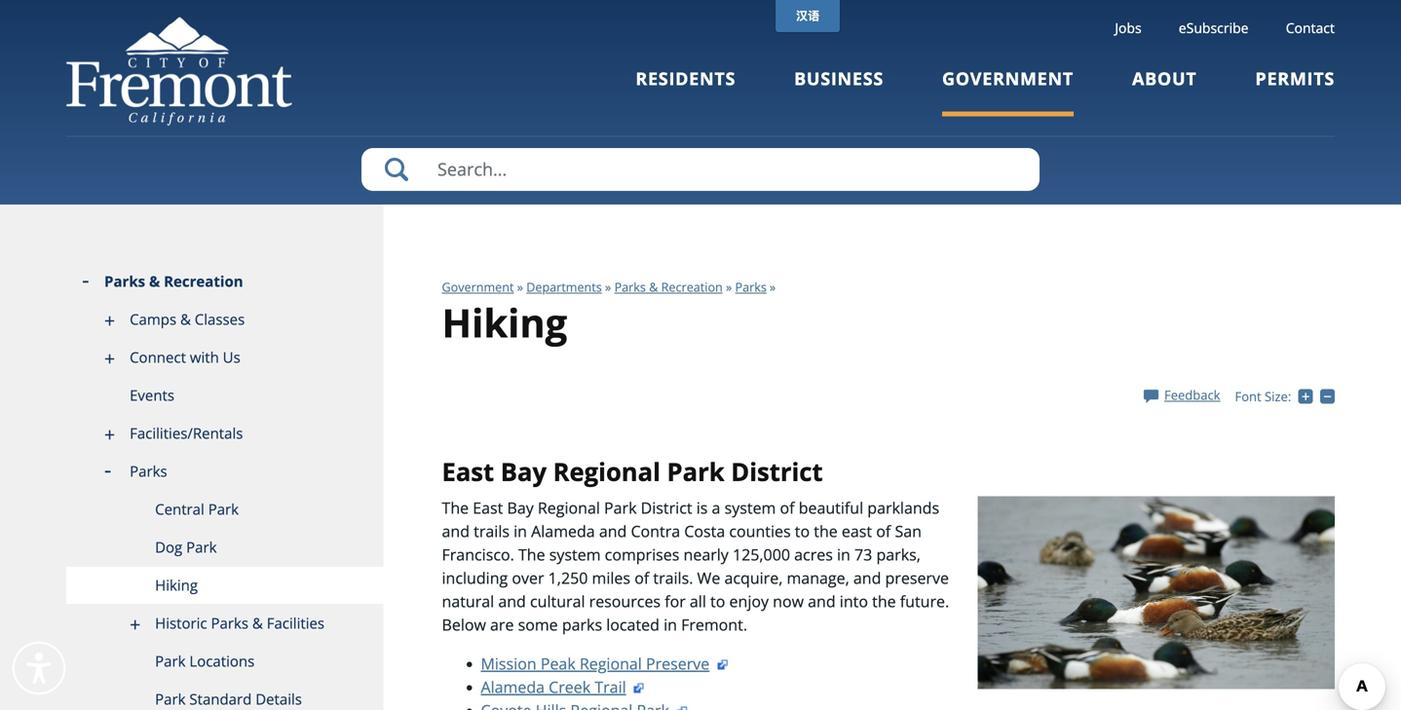 Task type: locate. For each thing, give the bounding box(es) containing it.
hiking inside government » departments » parks & recreation » parks hiking
[[442, 296, 567, 349]]

district inside the east bay regional park district is a system of beautiful parklands and trails in alameda and contra costa counties to the east of san francisco. the system comprises nearly 125,000 acres in 73 parks, including over 1,250 miles of trails. we acquire, manage, and preserve natural and cultural resources for all to enjoy now and into the future. below are some parks located in fremont.
[[641, 498, 692, 519]]

1 vertical spatial the
[[872, 591, 896, 612]]

2 vertical spatial regional
[[580, 654, 642, 674]]

locations
[[189, 651, 255, 671]]

1 horizontal spatial recreation
[[661, 279, 723, 295]]

size:
[[1265, 388, 1292, 405]]

natural
[[442, 591, 494, 612]]

east bay regional park district
[[442, 454, 823, 489]]

1 vertical spatial system
[[549, 544, 601, 565]]

system up counties
[[725, 498, 776, 519]]

and up francisco.
[[442, 521, 470, 542]]

park inside central park link
[[208, 499, 239, 519]]

parks link
[[735, 279, 767, 295], [66, 453, 383, 491]]

mission peak regional preserve alameda creek trail
[[481, 654, 710, 698]]

1 vertical spatial regional
[[538, 498, 600, 519]]

park down east bay regional park district
[[604, 498, 637, 519]]

central park link
[[66, 491, 383, 529]]

regional inside mission peak regional preserve alameda creek trail
[[580, 654, 642, 674]]

1 horizontal spatial to
[[795, 521, 810, 542]]

1 vertical spatial government link
[[442, 279, 514, 295]]

creek
[[549, 677, 591, 698]]

dog park link
[[66, 529, 383, 567]]

of up counties
[[780, 498, 795, 519]]

standard
[[189, 689, 252, 709]]

0 vertical spatial east
[[442, 454, 494, 489]]

0 horizontal spatial to
[[710, 591, 725, 612]]

in down "for"
[[664, 615, 677, 635]]

the right into at the bottom of page
[[872, 591, 896, 612]]

photo by aric crabb - bay area news group image
[[978, 497, 1335, 690]]

& right departments link
[[649, 279, 658, 295]]

park right dog
[[186, 537, 217, 557]]

cultural
[[530, 591, 585, 612]]

the down beautiful at the right bottom of the page
[[814, 521, 838, 542]]

park
[[667, 454, 725, 489], [604, 498, 637, 519], [208, 499, 239, 519], [186, 537, 217, 557], [155, 651, 186, 671], [155, 689, 186, 709]]

in left 73
[[837, 544, 851, 565]]

0 vertical spatial to
[[795, 521, 810, 542]]

parklands
[[868, 498, 940, 519]]

a
[[712, 498, 721, 519]]

& up camps
[[149, 271, 160, 291]]

1 » from the left
[[517, 279, 523, 295]]

1 horizontal spatial »
[[605, 279, 611, 295]]

hiking
[[442, 296, 567, 349], [155, 575, 198, 595]]

0 horizontal spatial of
[[635, 568, 649, 589]]

»
[[517, 279, 523, 295], [605, 279, 611, 295], [726, 279, 732, 295]]

and up comprises in the bottom of the page
[[599, 521, 627, 542]]

business link
[[794, 67, 884, 117]]

system up 1,250
[[549, 544, 601, 565]]

parks & recreation link
[[66, 263, 383, 301], [615, 279, 723, 295]]

over
[[512, 568, 544, 589]]

connect with us link
[[66, 339, 383, 377]]

esubscribe
[[1179, 19, 1249, 37]]

0 horizontal spatial parks link
[[66, 453, 383, 491]]

1 vertical spatial the
[[518, 544, 545, 565]]

park down historic
[[155, 651, 186, 671]]

jobs link
[[1115, 19, 1142, 37]]

1 vertical spatial district
[[641, 498, 692, 519]]

facilities
[[267, 613, 325, 633]]

1 vertical spatial in
[[837, 544, 851, 565]]

park standard details
[[155, 689, 302, 709]]

0 vertical spatial system
[[725, 498, 776, 519]]

trail
[[595, 677, 626, 698]]

1 horizontal spatial government
[[942, 67, 1074, 91]]

2 horizontal spatial »
[[726, 279, 732, 295]]

of down comprises in the bottom of the page
[[635, 568, 649, 589]]

1 vertical spatial of
[[876, 521, 891, 542]]

0 vertical spatial government
[[942, 67, 1074, 91]]

contact
[[1286, 19, 1335, 37]]

camps & classes
[[130, 309, 245, 329]]

government » departments » parks & recreation » parks hiking
[[442, 279, 767, 349]]

the up over at the left of page
[[518, 544, 545, 565]]

0 vertical spatial hiking
[[442, 296, 567, 349]]

enjoy
[[729, 591, 769, 612]]

0 vertical spatial alameda
[[531, 521, 595, 542]]

below
[[442, 615, 486, 635]]

bay
[[501, 454, 547, 489], [507, 498, 534, 519]]

esubscribe link
[[1179, 19, 1249, 37]]

details
[[256, 689, 302, 709]]

0 vertical spatial in
[[514, 521, 527, 542]]

font size:
[[1235, 388, 1292, 405]]

the up francisco.
[[442, 498, 469, 519]]

regional up 1,250
[[538, 498, 600, 519]]

1 vertical spatial bay
[[507, 498, 534, 519]]

park left standard
[[155, 689, 186, 709]]

0 vertical spatial the
[[442, 498, 469, 519]]

district up contra
[[641, 498, 692, 519]]

1 vertical spatial government
[[442, 279, 514, 295]]

preserve
[[646, 654, 710, 674]]

for
[[665, 591, 686, 612]]

parks,
[[877, 544, 921, 565]]

0 vertical spatial regional
[[553, 454, 661, 489]]

1 vertical spatial hiking
[[155, 575, 198, 595]]

hiking up historic
[[155, 575, 198, 595]]

future.
[[900, 591, 949, 612]]

connect
[[130, 347, 186, 367]]

0 horizontal spatial district
[[641, 498, 692, 519]]

parks
[[104, 271, 145, 291], [615, 279, 646, 295], [735, 279, 767, 295], [130, 461, 167, 481], [211, 613, 249, 633]]

regional up trail
[[580, 654, 642, 674]]

1 horizontal spatial hiking
[[442, 296, 567, 349]]

of left san
[[876, 521, 891, 542]]

trails
[[474, 521, 510, 542]]

1 horizontal spatial the
[[518, 544, 545, 565]]

regional for peak
[[580, 654, 642, 674]]

historic parks & facilities
[[155, 613, 325, 633]]

0 horizontal spatial parks & recreation link
[[66, 263, 383, 301]]

125,000
[[733, 544, 790, 565]]

+
[[1313, 387, 1321, 405]]

francisco.
[[442, 544, 514, 565]]

we
[[697, 568, 720, 589]]

in right trails
[[514, 521, 527, 542]]

2 vertical spatial of
[[635, 568, 649, 589]]

0 horizontal spatial government
[[442, 279, 514, 295]]

government inside government » departments » parks & recreation » parks hiking
[[442, 279, 514, 295]]

1 vertical spatial to
[[710, 591, 725, 612]]

events link
[[66, 377, 383, 415]]

to right the all
[[710, 591, 725, 612]]

regional
[[553, 454, 661, 489], [538, 498, 600, 519], [580, 654, 642, 674]]

of
[[780, 498, 795, 519], [876, 521, 891, 542], [635, 568, 649, 589]]

1 vertical spatial parks link
[[66, 453, 383, 491]]

&
[[149, 271, 160, 291], [649, 279, 658, 295], [180, 309, 191, 329], [252, 613, 263, 633]]

recreation
[[164, 271, 243, 291], [661, 279, 723, 295]]

the
[[442, 498, 469, 519], [518, 544, 545, 565]]

0 horizontal spatial »
[[517, 279, 523, 295]]

feedback
[[1165, 386, 1221, 404]]

to up acres
[[795, 521, 810, 542]]

1 vertical spatial east
[[473, 498, 503, 519]]

& right camps
[[180, 309, 191, 329]]

2 horizontal spatial of
[[876, 521, 891, 542]]

0 vertical spatial the
[[814, 521, 838, 542]]

0 horizontal spatial in
[[514, 521, 527, 542]]

alameda down mission
[[481, 677, 545, 698]]

government link
[[942, 67, 1074, 117], [442, 279, 514, 295]]

font size: link
[[1235, 388, 1292, 405]]

regional for bay
[[553, 454, 661, 489]]

0 vertical spatial of
[[780, 498, 795, 519]]

0 horizontal spatial the
[[442, 498, 469, 519]]

-
[[1335, 387, 1339, 405]]

regional up contra
[[553, 454, 661, 489]]

2 horizontal spatial in
[[837, 544, 851, 565]]

alameda up 1,250
[[531, 521, 595, 542]]

the
[[814, 521, 838, 542], [872, 591, 896, 612]]

1 horizontal spatial parks link
[[735, 279, 767, 295]]

hiking inside hiking link
[[155, 575, 198, 595]]

park up dog park link
[[208, 499, 239, 519]]

preserve
[[885, 568, 949, 589]]

district up counties
[[731, 454, 823, 489]]

1 vertical spatial alameda
[[481, 677, 545, 698]]

0 vertical spatial government link
[[942, 67, 1074, 117]]

1 horizontal spatial in
[[664, 615, 677, 635]]

park standard details link
[[66, 681, 383, 710]]

alameda
[[531, 521, 595, 542], [481, 677, 545, 698]]

2 vertical spatial in
[[664, 615, 677, 635]]

0 horizontal spatial hiking
[[155, 575, 198, 595]]

1 horizontal spatial the
[[872, 591, 896, 612]]

hiking down departments link
[[442, 296, 567, 349]]

0 vertical spatial parks link
[[735, 279, 767, 295]]

0 vertical spatial district
[[731, 454, 823, 489]]

us
[[223, 347, 240, 367]]

0 horizontal spatial government link
[[442, 279, 514, 295]]

government
[[942, 67, 1074, 91], [442, 279, 514, 295]]

regional inside the east bay regional park district is a system of beautiful parklands and trails in alameda and contra costa counties to the east of san francisco. the system comprises nearly 125,000 acres in 73 parks, including over 1,250 miles of trails. we acquire, manage, and preserve natural and cultural resources for all to enjoy now and into the future. below are some parks located in fremont.
[[538, 498, 600, 519]]

camps
[[130, 309, 176, 329]]

are
[[490, 615, 514, 635]]



Task type: describe. For each thing, give the bounding box(es) containing it.
historic parks & facilities link
[[66, 605, 383, 643]]

park locations link
[[66, 643, 383, 681]]

font
[[1235, 388, 1262, 405]]

residents link
[[636, 67, 736, 117]]

events
[[130, 385, 174, 405]]

some
[[518, 615, 558, 635]]

about
[[1132, 67, 1197, 91]]

1 horizontal spatial system
[[725, 498, 776, 519]]

miles
[[592, 568, 631, 589]]

1,250
[[548, 568, 588, 589]]

park inside park standard details link
[[155, 689, 186, 709]]

counties
[[729, 521, 791, 542]]

0 horizontal spatial the
[[814, 521, 838, 542]]

fremont.
[[681, 615, 747, 635]]

permits
[[1256, 67, 1335, 91]]

park locations
[[155, 651, 255, 671]]

park inside dog park link
[[186, 537, 217, 557]]

peak
[[541, 654, 576, 674]]

contra
[[631, 521, 680, 542]]

and up are
[[498, 591, 526, 612]]

and down 73
[[854, 568, 881, 589]]

acquire,
[[725, 568, 783, 589]]

central park
[[155, 499, 239, 519]]

contact link
[[1286, 19, 1335, 37]]

dog
[[155, 537, 182, 557]]

trails.
[[653, 568, 693, 589]]

the east bay regional park district is a system of beautiful parklands and trails in alameda and contra costa counties to the east of san francisco. the system comprises nearly 125,000 acres in 73 parks, including over 1,250 miles of trails. we acquire, manage, and preserve natural and cultural resources for all to enjoy now and into the future. below are some parks located in fremont.
[[442, 498, 949, 635]]

1 horizontal spatial parks & recreation link
[[615, 279, 723, 295]]

jobs
[[1115, 19, 1142, 37]]

- link
[[1321, 387, 1339, 405]]

east
[[842, 521, 872, 542]]

feedback link
[[1144, 386, 1221, 404]]

alameda creek trail link
[[481, 677, 646, 698]]

1 horizontal spatial district
[[731, 454, 823, 489]]

1 horizontal spatial of
[[780, 498, 795, 519]]

2 » from the left
[[605, 279, 611, 295]]

central
[[155, 499, 204, 519]]

alameda inside the east bay regional park district is a system of beautiful parklands and trails in alameda and contra costa counties to the east of san francisco. the system comprises nearly 125,000 acres in 73 parks, including over 1,250 miles of trails. we acquire, manage, and preserve natural and cultural resources for all to enjoy now and into the future. below are some parks located in fremont.
[[531, 521, 595, 542]]

facilities/rentals
[[130, 423, 243, 443]]

historic
[[155, 613, 207, 633]]

about link
[[1132, 67, 1197, 117]]

now
[[773, 591, 804, 612]]

beautiful
[[799, 498, 864, 519]]

manage,
[[787, 568, 850, 589]]

with
[[190, 347, 219, 367]]

3 » from the left
[[726, 279, 732, 295]]

mission
[[481, 654, 537, 674]]

mission peak regional preserve link
[[481, 654, 729, 674]]

government for government » departments » parks & recreation » parks hiking
[[442, 279, 514, 295]]

parks & recreation
[[104, 271, 243, 291]]

dog park
[[155, 537, 217, 557]]

departments
[[526, 279, 602, 295]]

1 horizontal spatial government link
[[942, 67, 1074, 117]]

recreation inside government » departments » parks & recreation » parks hiking
[[661, 279, 723, 295]]

& inside government » departments » parks & recreation » parks hiking
[[649, 279, 658, 295]]

& left facilities
[[252, 613, 263, 633]]

+ link
[[1299, 387, 1321, 405]]

camps & classes link
[[66, 301, 383, 339]]

73
[[855, 544, 873, 565]]

into
[[840, 591, 868, 612]]

parks
[[562, 615, 602, 635]]

accessibility menu image
[[8, 637, 70, 700]]

bay inside the east bay regional park district is a system of beautiful parklands and trails in alameda and contra costa counties to the east of san francisco. the system comprises nearly 125,000 acres in 73 parks, including over 1,250 miles of trails. we acquire, manage, and preserve natural and cultural resources for all to enjoy now and into the future. below are some parks located in fremont.
[[507, 498, 534, 519]]

acres
[[794, 544, 833, 565]]

0 horizontal spatial recreation
[[164, 271, 243, 291]]

departments link
[[526, 279, 602, 295]]

hiking link
[[66, 567, 383, 605]]

costa
[[684, 521, 725, 542]]

permits link
[[1256, 67, 1335, 117]]

located
[[606, 615, 660, 635]]

alameda inside mission peak regional preserve alameda creek trail
[[481, 677, 545, 698]]

comprises
[[605, 544, 680, 565]]

san
[[895, 521, 922, 542]]

park up is
[[667, 454, 725, 489]]

government for government
[[942, 67, 1074, 91]]

classes
[[195, 309, 245, 329]]

park inside "park locations" link
[[155, 651, 186, 671]]

park inside the east bay regional park district is a system of beautiful parklands and trails in alameda and contra costa counties to the east of san francisco. the system comprises nearly 125,000 acres in 73 parks, including over 1,250 miles of trails. we acquire, manage, and preserve natural and cultural resources for all to enjoy now and into the future. below are some parks located in fremont.
[[604, 498, 637, 519]]

residents
[[636, 67, 736, 91]]

and down manage,
[[808, 591, 836, 612]]

columnusercontrol3 main content
[[383, 205, 1339, 710]]

business
[[794, 67, 884, 91]]

east inside the east bay regional park district is a system of beautiful parklands and trails in alameda and contra costa counties to the east of san francisco. the system comprises nearly 125,000 acres in 73 parks, including over 1,250 miles of trails. we acquire, manage, and preserve natural and cultural resources for all to enjoy now and into the future. below are some parks located in fremont.
[[473, 498, 503, 519]]

Search text field
[[362, 148, 1040, 191]]

is
[[697, 498, 708, 519]]

0 vertical spatial bay
[[501, 454, 547, 489]]

nearly
[[684, 544, 729, 565]]

facilities/rentals link
[[66, 415, 383, 453]]

resources
[[589, 591, 661, 612]]

0 horizontal spatial system
[[549, 544, 601, 565]]

connect with us
[[130, 347, 240, 367]]

including
[[442, 568, 508, 589]]



Task type: vqa. For each thing, say whether or not it's contained in the screenshot.
rightmost Recreation
yes



